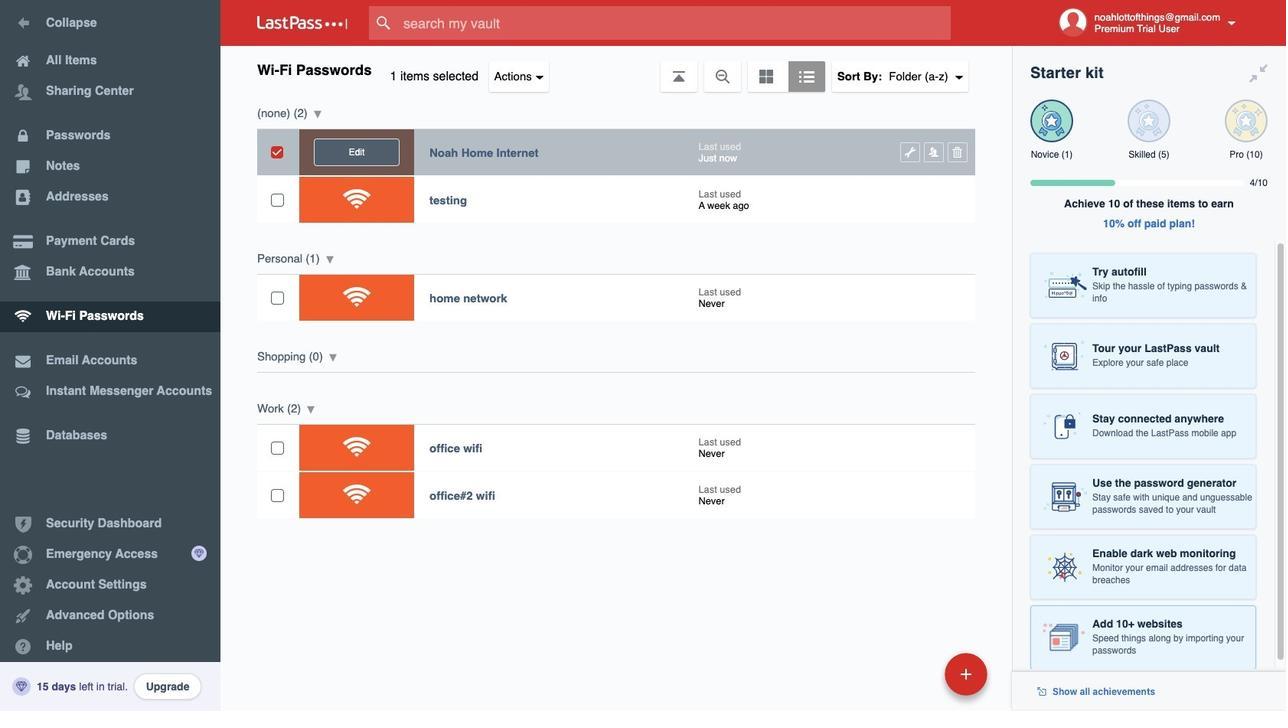 Task type: locate. For each thing, give the bounding box(es) containing it.
new item element
[[840, 652, 993, 696]]



Task type: describe. For each thing, give the bounding box(es) containing it.
lastpass image
[[257, 16, 348, 30]]

search my vault text field
[[369, 6, 981, 40]]

main navigation navigation
[[0, 0, 220, 711]]

Search search field
[[369, 6, 981, 40]]

vault options navigation
[[220, 46, 1012, 92]]

new item navigation
[[840, 648, 997, 711]]



